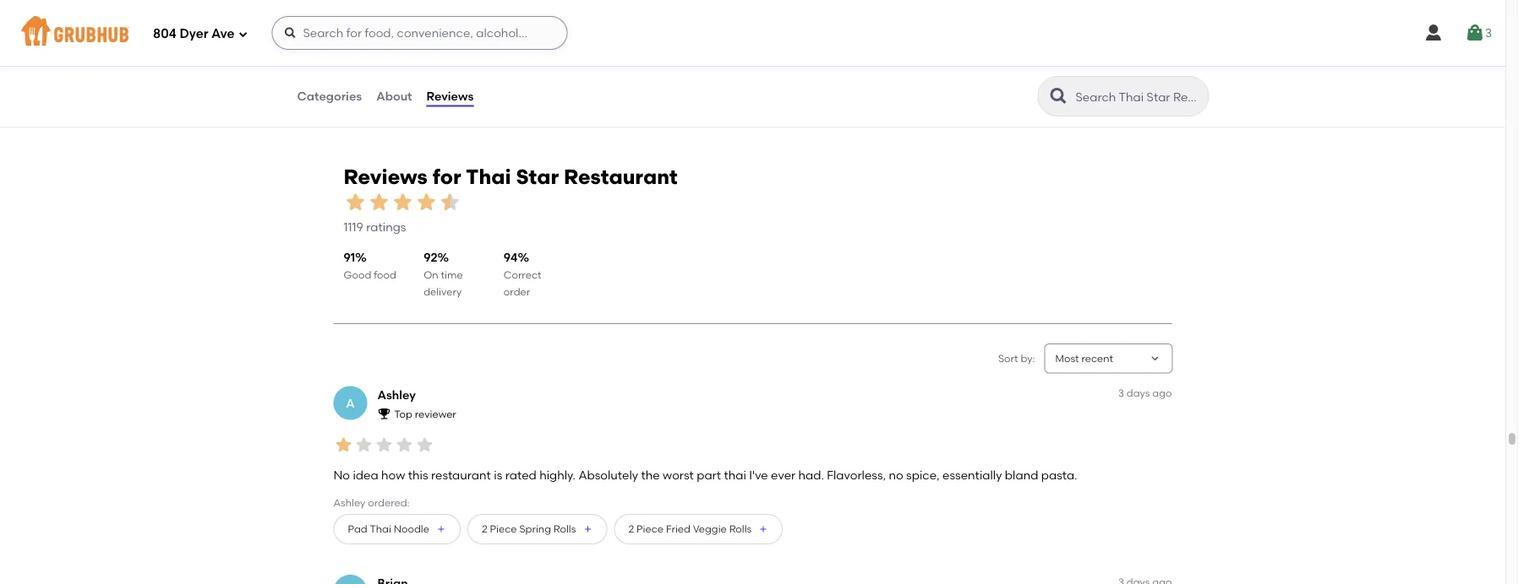 Task type: vqa. For each thing, say whether or not it's contained in the screenshot.
the right 2
yes



Task type: describe. For each thing, give the bounding box(es) containing it.
piece for fried
[[636, 524, 664, 536]]

a
[[346, 396, 355, 411]]

ever
[[771, 468, 796, 483]]

about button
[[375, 66, 413, 127]]

thai inside button
[[370, 524, 391, 536]]

1 horizontal spatial thai
[[466, 165, 511, 189]]

sort
[[998, 353, 1018, 365]]

i've
[[749, 468, 768, 483]]

absolutely
[[578, 468, 638, 483]]

3 days ago
[[1118, 388, 1172, 400]]

is
[[494, 468, 502, 483]]

ashley for ashley ordered:
[[333, 497, 365, 509]]

no
[[333, 468, 350, 483]]

dyer
[[180, 26, 208, 42]]

804
[[153, 26, 177, 42]]

10–20
[[321, 20, 348, 32]]

worst
[[663, 468, 694, 483]]

2 piece spring rolls button
[[467, 515, 607, 545]]

highly.
[[539, 468, 576, 483]]

pad thai noodle
[[348, 524, 429, 536]]

2 for 2 piece spring rolls
[[482, 524, 487, 536]]

1 svg image from the left
[[1423, 23, 1444, 43]]

rolls inside 2 piece fried veggie rolls button
[[729, 524, 752, 536]]

mi
[[342, 35, 354, 47]]

1756 ratings
[[514, 38, 581, 53]]

ratings for 1119 ratings
[[366, 220, 406, 234]]

ashley for ashley
[[377, 388, 416, 402]]

92 on time delivery
[[424, 250, 463, 298]]

search icon image
[[1049, 86, 1069, 107]]

0 horizontal spatial svg image
[[238, 29, 248, 39]]

how
[[381, 468, 405, 483]]

piece for spring
[[490, 524, 517, 536]]

ave
[[211, 26, 234, 42]]

days
[[1127, 388, 1150, 400]]

ratings for 1756 ratings
[[541, 38, 581, 53]]

ordered:
[[368, 497, 410, 509]]

91 good food
[[344, 250, 396, 281]]

time
[[441, 269, 463, 281]]

flavorless,
[[827, 468, 886, 483]]

part
[[697, 468, 721, 483]]

no
[[889, 468, 903, 483]]

delivery
[[424, 286, 462, 298]]

2 piece fried veggie rolls
[[628, 524, 752, 536]]

veggie
[[693, 524, 727, 536]]

order
[[504, 286, 530, 298]]

star
[[516, 165, 559, 189]]

spring
[[519, 524, 551, 536]]

reviews for thai star restaurant
[[344, 165, 678, 189]]

correct
[[504, 269, 541, 281]]

pasta.
[[1041, 468, 1077, 483]]

Search for food, convenience, alcohol... search field
[[272, 16, 568, 50]]

plus icon image for pad thai noodle
[[436, 525, 446, 535]]



Task type: locate. For each thing, give the bounding box(es) containing it.
rated
[[505, 468, 537, 483]]

0 horizontal spatial 3
[[1118, 388, 1124, 400]]

2 inside button
[[628, 524, 634, 536]]

most
[[1055, 353, 1079, 365]]

ratings
[[541, 38, 581, 53], [366, 220, 406, 234]]

3.21
[[321, 35, 338, 47]]

recent
[[1081, 353, 1113, 365]]

1 horizontal spatial ashley
[[377, 388, 416, 402]]

0 vertical spatial ashley
[[377, 388, 416, 402]]

categories button
[[296, 66, 363, 127]]

Sort by: field
[[1055, 352, 1113, 366]]

2 horizontal spatial plus icon image
[[758, 525, 769, 535]]

svg image inside 3 button
[[1465, 23, 1485, 43]]

2 rolls from the left
[[729, 524, 752, 536]]

1 horizontal spatial piece
[[636, 524, 664, 536]]

top reviewer
[[394, 408, 456, 421]]

piece left the fried
[[636, 524, 664, 536]]

reviews for reviews
[[426, 89, 474, 103]]

reviews
[[426, 89, 474, 103], [344, 165, 428, 189]]

pad thai noodle button
[[333, 515, 461, 545]]

2 plus icon image from the left
[[583, 525, 593, 535]]

plus icon image inside pad thai noodle button
[[436, 525, 446, 535]]

2 2 from the left
[[628, 524, 634, 536]]

2 for 2 piece fried veggie rolls
[[628, 524, 634, 536]]

pad
[[348, 524, 367, 536]]

essentially
[[943, 468, 1002, 483]]

2 inside button
[[482, 524, 487, 536]]

91
[[344, 250, 355, 265]]

0 horizontal spatial plus icon image
[[436, 525, 446, 535]]

1756
[[514, 38, 538, 53]]

10–20 min 3.21 mi
[[321, 20, 369, 47]]

0 horizontal spatial ashley
[[333, 497, 365, 509]]

reviewer
[[415, 408, 456, 421]]

piece inside button
[[636, 524, 664, 536]]

3 plus icon image from the left
[[758, 525, 769, 535]]

2 left spring
[[482, 524, 487, 536]]

rolls
[[553, 524, 576, 536], [729, 524, 752, 536]]

ratings right the 1756
[[541, 38, 581, 53]]

ashley
[[377, 388, 416, 402], [333, 497, 365, 509]]

noodle
[[394, 524, 429, 536]]

plus icon image inside 2 piece fried veggie rolls button
[[758, 525, 769, 535]]

restaurant
[[431, 468, 491, 483]]

2 svg image from the left
[[1465, 23, 1485, 43]]

rolls right spring
[[553, 524, 576, 536]]

good
[[344, 269, 371, 281]]

svg image
[[284, 26, 297, 40], [238, 29, 248, 39]]

94
[[504, 250, 518, 265]]

restaurant
[[564, 165, 678, 189]]

plus icon image right spring
[[583, 525, 593, 535]]

fried
[[666, 524, 691, 536]]

2 piece from the left
[[636, 524, 664, 536]]

plus icon image inside 2 piece spring rolls button
[[583, 525, 593, 535]]

on
[[424, 269, 438, 281]]

ashley ordered:
[[333, 497, 410, 509]]

the
[[641, 468, 660, 483]]

0 horizontal spatial 2
[[482, 524, 487, 536]]

1 vertical spatial ratings
[[366, 220, 406, 234]]

by:
[[1021, 353, 1035, 365]]

1 vertical spatial reviews
[[344, 165, 428, 189]]

1 vertical spatial thai
[[370, 524, 391, 536]]

spice,
[[906, 468, 940, 483]]

1 horizontal spatial 3
[[1485, 26, 1492, 40]]

94 correct order
[[504, 250, 541, 298]]

thai right for
[[466, 165, 511, 189]]

plus icon image
[[436, 525, 446, 535], [583, 525, 593, 535], [758, 525, 769, 535]]

reviews up 1119 ratings
[[344, 165, 428, 189]]

0 horizontal spatial svg image
[[1423, 23, 1444, 43]]

1 horizontal spatial svg image
[[1465, 23, 1485, 43]]

ashley up top
[[377, 388, 416, 402]]

top
[[394, 408, 412, 421]]

0 horizontal spatial rolls
[[553, 524, 576, 536]]

0 vertical spatial thai
[[466, 165, 511, 189]]

reviews for reviews for thai star restaurant
[[344, 165, 428, 189]]

had.
[[798, 468, 824, 483]]

0 vertical spatial ratings
[[541, 38, 581, 53]]

reviews button
[[426, 66, 474, 127]]

for
[[432, 165, 461, 189]]

plus icon image right 'noodle'
[[436, 525, 446, 535]]

3 button
[[1465, 18, 1492, 48]]

plus icon image right veggie
[[758, 525, 769, 535]]

piece inside button
[[490, 524, 517, 536]]

1 2 from the left
[[482, 524, 487, 536]]

categories
[[297, 89, 362, 103]]

1 vertical spatial ashley
[[333, 497, 365, 509]]

thai
[[724, 468, 746, 483]]

804 dyer ave
[[153, 26, 234, 42]]

rolls inside 2 piece spring rolls button
[[553, 524, 576, 536]]

min
[[351, 20, 369, 32]]

1 horizontal spatial svg image
[[284, 26, 297, 40]]

most recent
[[1055, 353, 1113, 365]]

0 vertical spatial reviews
[[426, 89, 474, 103]]

main navigation navigation
[[0, 0, 1505, 66]]

3 for 3
[[1485, 26, 1492, 40]]

svg image right "ave" in the top left of the page
[[238, 29, 248, 39]]

0 vertical spatial 3
[[1485, 26, 1492, 40]]

trophy icon image
[[377, 407, 391, 421]]

0 horizontal spatial thai
[[370, 524, 391, 536]]

1 horizontal spatial plus icon image
[[583, 525, 593, 535]]

caret down icon image
[[1148, 352, 1162, 366]]

1 plus icon image from the left
[[436, 525, 446, 535]]

svg image left 3.21 at the top of the page
[[284, 26, 297, 40]]

reviews right about
[[426, 89, 474, 103]]

Search Thai Star Restaurant search field
[[1074, 89, 1203, 105]]

ashley up pad
[[333, 497, 365, 509]]

plus icon image for 2 piece fried veggie rolls
[[758, 525, 769, 535]]

1 vertical spatial 3
[[1118, 388, 1124, 400]]

no idea how this restaurant is rated highly. absolutely the worst part thai i've ever had. flavorless, no spice, essentially bland pasta.
[[333, 468, 1077, 483]]

1119 ratings
[[344, 220, 406, 234]]

1 rolls from the left
[[553, 524, 576, 536]]

svg image
[[1423, 23, 1444, 43], [1465, 23, 1485, 43]]

rolls right veggie
[[729, 524, 752, 536]]

1 horizontal spatial 2
[[628, 524, 634, 536]]

thai right pad
[[370, 524, 391, 536]]

2 left the fried
[[628, 524, 634, 536]]

3
[[1485, 26, 1492, 40], [1118, 388, 1124, 400]]

1 horizontal spatial rolls
[[729, 524, 752, 536]]

1 piece from the left
[[490, 524, 517, 536]]

plus icon image for 2 piece spring rolls
[[583, 525, 593, 535]]

star icon image
[[513, 19, 526, 33], [526, 19, 540, 33], [540, 19, 553, 33], [553, 19, 567, 33], [567, 19, 581, 33], [567, 19, 581, 33], [344, 190, 367, 214], [367, 190, 391, 214], [391, 190, 415, 214], [415, 190, 438, 214], [438, 190, 462, 214], [438, 190, 462, 214], [333, 435, 354, 456], [354, 435, 374, 456], [374, 435, 394, 456], [394, 435, 415, 456], [415, 435, 435, 456]]

1119
[[344, 220, 363, 234]]

sort by:
[[998, 353, 1035, 365]]

this
[[408, 468, 428, 483]]

ratings right 1119
[[366, 220, 406, 234]]

2 piece fried veggie rolls button
[[614, 515, 783, 545]]

3 for 3 days ago
[[1118, 388, 1124, 400]]

idea
[[353, 468, 378, 483]]

food
[[374, 269, 396, 281]]

1 horizontal spatial ratings
[[541, 38, 581, 53]]

0 horizontal spatial ratings
[[366, 220, 406, 234]]

2 piece spring rolls
[[482, 524, 576, 536]]

about
[[376, 89, 412, 103]]

bland
[[1005, 468, 1038, 483]]

3 inside button
[[1485, 26, 1492, 40]]

0 horizontal spatial piece
[[490, 524, 517, 536]]

ago
[[1152, 388, 1172, 400]]

2
[[482, 524, 487, 536], [628, 524, 634, 536]]

reviews inside reviews "button"
[[426, 89, 474, 103]]

piece left spring
[[490, 524, 517, 536]]

thai
[[466, 165, 511, 189], [370, 524, 391, 536]]

piece
[[490, 524, 517, 536], [636, 524, 664, 536]]

92
[[424, 250, 437, 265]]



